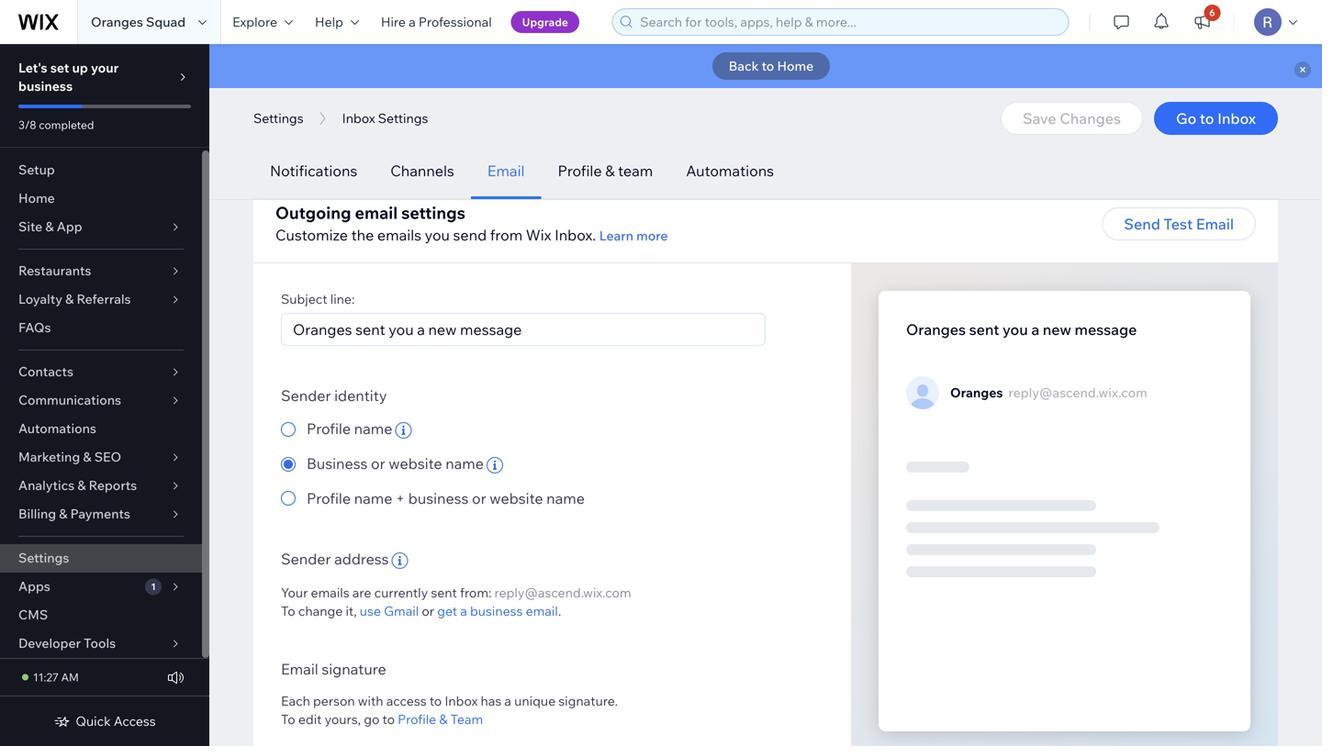Task type: locate. For each thing, give the bounding box(es) containing it.
hire
[[381, 14, 406, 30]]

1 horizontal spatial emails
[[377, 226, 422, 244]]

0 vertical spatial get
[[781, 50, 804, 68]]

you inside outgoing email settings customize the emails you send from wix inbox. learn more
[[425, 226, 450, 244]]

business down let's
[[18, 78, 73, 94]]

1 vertical spatial more
[[636, 228, 668, 244]]

gmail for as
[[308, 50, 348, 68]]

email up unique
[[526, 603, 558, 620]]

& for referrals
[[65, 291, 74, 307]]

site & app
[[18, 219, 82, 235]]

1 vertical spatial sent
[[431, 585, 457, 601]]

to
[[762, 58, 774, 74], [1200, 109, 1214, 128], [429, 693, 442, 710], [383, 712, 395, 728]]

1 horizontal spatial automations
[[686, 162, 774, 180]]

wix
[[688, 50, 714, 68], [526, 226, 551, 244]]

email
[[355, 202, 398, 223], [526, 603, 558, 620]]

emails inside outgoing email settings customize the emails you send from wix inbox. learn more
[[377, 226, 422, 244]]

wix left inbox.
[[526, 226, 551, 244]]

2 sender from the top
[[281, 550, 331, 569]]

2 horizontal spatial you
[[1003, 320, 1028, 339]]

1 more from the top
[[637, 72, 673, 90]]

1 sender from the top
[[281, 387, 331, 405]]

gmail inside the your emails are currently sent from: reply@ascend.wix.com to change it, use gmail or get a business email .
[[384, 603, 419, 620]]

your inside "let's set up your business"
[[91, 60, 119, 76]]

1 horizontal spatial inbox
[[445, 693, 478, 710]]

are
[[352, 585, 371, 601]]

you down the settings
[[425, 226, 450, 244]]

reply@ascend.wix.com down new
[[1009, 385, 1148, 401]]

billing & payments
[[18, 506, 130, 522]]

learn right inbox.
[[599, 228, 634, 244]]

learn more link for set gmail as your sender address for emails you send from wix inbox, or get a custom business email, e.g., mail@yourbusiness.com
[[594, 70, 673, 92]]

from up learn more
[[652, 50, 685, 68]]

go
[[1176, 109, 1197, 128]]

1 horizontal spatial send
[[615, 50, 649, 68]]

team
[[618, 162, 653, 180]]

analytics
[[18, 477, 75, 494]]

email for email signature
[[281, 660, 318, 679]]

from left inbox.
[[490, 226, 523, 244]]

1 horizontal spatial your
[[371, 50, 402, 68]]

to down each at left bottom
[[281, 712, 295, 728]]

or right back
[[763, 50, 778, 68]]

analytics & reports button
[[0, 472, 202, 500]]

for
[[515, 50, 535, 68]]

squad
[[146, 14, 186, 30]]

from
[[652, 50, 685, 68], [490, 226, 523, 244]]

sender address
[[281, 550, 389, 569]]

1 vertical spatial from
[[490, 226, 523, 244]]

gmail right use on the left of the page
[[340, 114, 376, 130]]

restaurants
[[18, 263, 91, 279]]

quick access button
[[54, 713, 156, 730]]

emails
[[538, 50, 583, 68], [377, 226, 422, 244], [311, 585, 350, 601]]

& for seo
[[83, 449, 91, 465]]

reply@ascend.wix.com up .
[[495, 585, 631, 601]]

emails right the
[[377, 226, 422, 244]]

you up learn more
[[586, 50, 611, 68]]

0 horizontal spatial email
[[355, 202, 398, 223]]

settings for settings link
[[18, 550, 69, 566]]

1 horizontal spatial from
[[652, 50, 685, 68]]

business
[[281, 72, 342, 90], [18, 78, 73, 94], [408, 490, 469, 508], [470, 603, 523, 620]]

you
[[586, 50, 611, 68], [425, 226, 450, 244], [1003, 320, 1028, 339]]

profile & team
[[558, 162, 653, 180]]

quick
[[76, 713, 111, 730]]

0 vertical spatial oranges
[[91, 14, 143, 30]]

billing & payments button
[[0, 500, 202, 529]]

0 vertical spatial email
[[355, 202, 398, 223]]

change
[[298, 603, 343, 620]]

email up each at left bottom
[[281, 660, 318, 679]]

email up the
[[355, 202, 398, 223]]

0 vertical spatial home
[[777, 58, 814, 74]]

inbox up team
[[445, 693, 478, 710]]

0 vertical spatial emails
[[538, 50, 583, 68]]

or inside the set gmail as your sender address for emails you send from wix inbox, or get a custom business email, e.g., mail@yourbusiness.com
[[763, 50, 778, 68]]

help
[[315, 14, 343, 30]]

emails inside the set gmail as your sender address for emails you send from wix inbox, or get a custom business email, e.g., mail@yourbusiness.com
[[538, 50, 583, 68]]

profile & team button
[[398, 712, 483, 728]]

address up are
[[334, 550, 389, 569]]

0 horizontal spatial website
[[389, 455, 442, 473]]

to
[[281, 603, 295, 620], [281, 712, 295, 728]]

email
[[487, 162, 525, 180], [1196, 215, 1234, 233], [281, 660, 318, 679]]

a
[[409, 14, 416, 30], [808, 50, 816, 68], [1032, 320, 1040, 339], [460, 603, 467, 620], [504, 693, 511, 710]]

send test email
[[1124, 215, 1234, 233]]

2 more from the top
[[636, 228, 668, 244]]

0 horizontal spatial sent
[[431, 585, 457, 601]]

business down set
[[281, 72, 342, 90]]

send down the settings
[[453, 226, 487, 244]]

0 vertical spatial you
[[586, 50, 611, 68]]

faqs
[[18, 320, 51, 336]]

more inside learn more link
[[637, 72, 673, 90]]

to inside the your emails are currently sent from: reply@ascend.wix.com to change it, use gmail or get a business email .
[[281, 603, 295, 620]]

more down team
[[636, 228, 668, 244]]

am
[[61, 671, 79, 685]]

settings button
[[244, 105, 313, 132]]

1 horizontal spatial website
[[490, 490, 543, 508]]

1 vertical spatial website
[[490, 490, 543, 508]]

1 vertical spatial email
[[526, 603, 558, 620]]

with
[[358, 693, 383, 710]]

address inside the set gmail as your sender address for emails you send from wix inbox, or get a custom business email, e.g., mail@yourbusiness.com
[[456, 50, 512, 68]]

0 vertical spatial from
[[652, 50, 685, 68]]

1 vertical spatial to
[[281, 712, 295, 728]]

learn more link
[[594, 70, 673, 92], [599, 228, 668, 244]]

1 horizontal spatial settings
[[253, 110, 304, 126]]

profile name + business or website name
[[307, 490, 585, 508]]

option group containing profile name
[[281, 418, 766, 510]]

& for payments
[[59, 506, 67, 522]]

0 horizontal spatial from
[[490, 226, 523, 244]]

go to inbox
[[1176, 109, 1256, 128]]

developer
[[18, 635, 81, 651]]

6
[[1210, 7, 1215, 18]]

send inside outgoing email settings customize the emails you send from wix inbox. learn more
[[453, 226, 487, 244]]

1 vertical spatial email
[[1196, 215, 1234, 233]]

1 vertical spatial you
[[425, 226, 450, 244]]

business or website name
[[307, 455, 484, 473]]

profile down business
[[307, 490, 351, 508]]

your right up
[[91, 60, 119, 76]]

address
[[456, 50, 512, 68], [334, 550, 389, 569]]

1 vertical spatial learn
[[599, 228, 634, 244]]

Write your email subject here… field
[[287, 314, 759, 345]]

0 horizontal spatial wix
[[526, 226, 551, 244]]

0 horizontal spatial you
[[425, 226, 450, 244]]

3/8
[[18, 118, 36, 132]]

0 vertical spatial automations
[[686, 162, 774, 180]]

or down "currently"
[[422, 603, 434, 620]]

1 vertical spatial reply@ascend.wix.com
[[495, 585, 631, 601]]

0 vertical spatial to
[[281, 603, 295, 620]]

gmail for address
[[340, 114, 376, 130]]

0 horizontal spatial address
[[334, 550, 389, 569]]

profile
[[558, 162, 602, 180], [307, 420, 351, 438], [307, 490, 351, 508], [398, 712, 436, 728]]

oranges squad
[[91, 14, 186, 30]]

2 vertical spatial emails
[[311, 585, 350, 601]]

use gmail address
[[314, 114, 429, 130]]

1 vertical spatial gmail
[[340, 114, 376, 130]]

1 to from the top
[[281, 603, 295, 620]]

0 vertical spatial wix
[[688, 50, 714, 68]]

or inside the your emails are currently sent from: reply@ascend.wix.com to change it, use gmail or get a business email .
[[422, 603, 434, 620]]

customize
[[275, 226, 348, 244]]

learn up profile & team
[[594, 72, 633, 90]]

1 horizontal spatial home
[[777, 58, 814, 74]]

1 vertical spatial automations
[[18, 421, 96, 437]]

0 horizontal spatial automations
[[18, 421, 96, 437]]

settings inside sidebar element
[[18, 550, 69, 566]]

you left new
[[1003, 320, 1028, 339]]

2 vertical spatial you
[[1003, 320, 1028, 339]]

gmail inside button
[[340, 114, 376, 130]]

a inside the your emails are currently sent from: reply@ascend.wix.com to change it, use gmail or get a business email .
[[460, 603, 467, 620]]

settings left use on the left of the page
[[253, 110, 304, 126]]

2 horizontal spatial email
[[1196, 215, 1234, 233]]

0 horizontal spatial home
[[18, 190, 55, 206]]

business inside the your emails are currently sent from: reply@ascend.wix.com to change it, use gmail or get a business email .
[[470, 603, 523, 620]]

2 horizontal spatial settings
[[378, 110, 428, 126]]

0 vertical spatial more
[[637, 72, 673, 90]]

inbox inside each person with access to inbox has a unique signature. to edit yours, go to
[[445, 693, 478, 710]]

Search for tools, apps, help & more... field
[[635, 9, 1063, 35]]

send up learn more
[[615, 50, 649, 68]]

1 horizontal spatial sent
[[969, 320, 999, 339]]

0 vertical spatial reply@ascend.wix.com
[[1009, 385, 1148, 401]]

a left custom
[[808, 50, 816, 68]]

name
[[354, 420, 393, 438], [446, 455, 484, 473], [354, 490, 393, 508], [547, 490, 585, 508]]

profile down access
[[398, 712, 436, 728]]

communications button
[[0, 387, 202, 415]]

sender left identity
[[281, 387, 331, 405]]

& for team
[[605, 162, 615, 180]]

business inside the set gmail as your sender address for emails you send from wix inbox, or get a custom business email, e.g., mail@yourbusiness.com
[[281, 72, 342, 90]]

1 horizontal spatial address
[[456, 50, 512, 68]]

payments
[[70, 506, 130, 522]]

2 vertical spatial oranges
[[950, 385, 1003, 401]]

settings down e.g.,
[[378, 110, 428, 126]]

address up mail@yourbusiness.com
[[456, 50, 512, 68]]

or right business
[[371, 455, 385, 473]]

+
[[396, 490, 405, 508]]

1 vertical spatial send
[[453, 226, 487, 244]]

gmail
[[308, 50, 348, 68], [340, 114, 376, 130], [384, 603, 419, 620]]

your inside the set gmail as your sender address for emails you send from wix inbox, or get a custom business email, e.g., mail@yourbusiness.com
[[371, 50, 402, 68]]

business down from:
[[470, 603, 523, 620]]

2 vertical spatial gmail
[[384, 603, 419, 620]]

profile for profile & team
[[398, 712, 436, 728]]

gmail down "currently"
[[384, 603, 419, 620]]

0 vertical spatial send
[[615, 50, 649, 68]]

sender
[[281, 387, 331, 405], [281, 550, 331, 569]]

email up outgoing email settings customize the emails you send from wix inbox. learn more
[[487, 162, 525, 180]]

get right back
[[781, 50, 804, 68]]

inbox right use on the left of the page
[[342, 110, 375, 126]]

gmail left "as"
[[308, 50, 348, 68]]

or right the +
[[472, 490, 486, 508]]

sent left from:
[[431, 585, 457, 601]]

emails right for
[[538, 50, 583, 68]]

email inside outgoing email settings customize the emails you send from wix inbox. learn more
[[355, 202, 398, 223]]

settings for settings button
[[253, 110, 304, 126]]

has
[[481, 693, 502, 710]]

settings up apps
[[18, 550, 69, 566]]

learn more link up team
[[594, 70, 673, 92]]

option group
[[281, 418, 766, 510]]

get inside the your emails are currently sent from: reply@ascend.wix.com to change it, use gmail or get a business email .
[[437, 603, 457, 620]]

professional
[[419, 14, 492, 30]]

get right use gmail button
[[437, 603, 457, 620]]

a down from:
[[460, 603, 467, 620]]

e.g.,
[[390, 72, 418, 90]]

wix left inbox,
[[688, 50, 714, 68]]

loyalty & referrals button
[[0, 286, 202, 314]]

1 vertical spatial home
[[18, 190, 55, 206]]

2 horizontal spatial emails
[[538, 50, 583, 68]]

1 vertical spatial learn more link
[[599, 228, 668, 244]]

home down setup
[[18, 190, 55, 206]]

email for email
[[487, 162, 525, 180]]

gmail inside the set gmail as your sender address for emails you send from wix inbox, or get a custom business email, e.g., mail@yourbusiness.com
[[308, 50, 348, 68]]

send inside the set gmail as your sender address for emails you send from wix inbox, or get a custom business email, e.g., mail@yourbusiness.com
[[615, 50, 649, 68]]

0 vertical spatial gmail
[[308, 50, 348, 68]]

yours,
[[325, 712, 361, 728]]

profile inside button
[[398, 712, 436, 728]]

more left back
[[637, 72, 673, 90]]

use
[[314, 114, 337, 130]]

emails up change
[[311, 585, 350, 601]]

profile for profile name
[[307, 420, 351, 438]]

contacts
[[18, 364, 73, 380]]

home left custom
[[777, 58, 814, 74]]

1 vertical spatial oranges
[[906, 320, 966, 339]]

profile down sender identity
[[307, 420, 351, 438]]

1 horizontal spatial you
[[586, 50, 611, 68]]

to down your
[[281, 603, 295, 620]]

edit
[[298, 712, 322, 728]]

notifications
[[270, 162, 357, 180]]

sent left new
[[969, 320, 999, 339]]

a right has
[[504, 693, 511, 710]]

each person with access to inbox has a unique signature. to edit yours, go to
[[281, 693, 618, 728]]

get
[[781, 50, 804, 68], [437, 603, 457, 620]]

inbox,
[[718, 50, 760, 68]]

0 vertical spatial address
[[456, 50, 512, 68]]

learn more link right inbox.
[[599, 228, 668, 244]]

settings link
[[0, 545, 202, 573]]

0 vertical spatial email
[[487, 162, 525, 180]]

subject line:
[[281, 291, 355, 307]]

set gmail as your sender address for emails you send from wix inbox, or get a custom business email, e.g., mail@yourbusiness.com
[[281, 50, 871, 90]]

1 horizontal spatial get
[[781, 50, 804, 68]]

send test email button
[[1102, 208, 1256, 241]]

1 horizontal spatial email
[[526, 603, 558, 620]]

to inside each person with access to inbox has a unique signature. to edit yours, go to
[[281, 712, 295, 728]]

& inside button
[[439, 712, 448, 728]]

1 vertical spatial wix
[[526, 226, 551, 244]]

email right test on the right top
[[1196, 215, 1234, 233]]

0 horizontal spatial get
[[437, 603, 457, 620]]

0 horizontal spatial email
[[281, 660, 318, 679]]

0 horizontal spatial your
[[91, 60, 119, 76]]

your right "as"
[[371, 50, 402, 68]]

message
[[1075, 320, 1137, 339]]

2 to from the top
[[281, 712, 295, 728]]

1 vertical spatial emails
[[377, 226, 422, 244]]

new
[[1043, 320, 1072, 339]]

sender up your
[[281, 550, 331, 569]]

your for as
[[371, 50, 402, 68]]

0 vertical spatial learn more link
[[594, 70, 673, 92]]

oranges sent you a new message
[[906, 320, 1137, 339]]

learn more
[[594, 72, 673, 90]]

a right the hire
[[409, 14, 416, 30]]

profile left team
[[558, 162, 602, 180]]

back to home
[[729, 58, 814, 74]]

0 horizontal spatial reply@ascend.wix.com
[[495, 585, 631, 601]]

0 horizontal spatial send
[[453, 226, 487, 244]]

business inside "let's set up your business"
[[18, 78, 73, 94]]

1 vertical spatial address
[[334, 550, 389, 569]]

1 vertical spatial get
[[437, 603, 457, 620]]

1 horizontal spatial wix
[[688, 50, 714, 68]]

inbox right go
[[1218, 109, 1256, 128]]

profile name
[[307, 420, 393, 438]]

0 vertical spatial sender
[[281, 387, 331, 405]]

0 horizontal spatial emails
[[311, 585, 350, 601]]

2 vertical spatial email
[[281, 660, 318, 679]]

upgrade button
[[511, 11, 579, 33]]

1 vertical spatial sender
[[281, 550, 331, 569]]

1 horizontal spatial email
[[487, 162, 525, 180]]

0 horizontal spatial settings
[[18, 550, 69, 566]]

to inside go to inbox button
[[1200, 109, 1214, 128]]



Task type: describe. For each thing, give the bounding box(es) containing it.
more inside outgoing email settings customize the emails you send from wix inbox. learn more
[[636, 228, 668, 244]]

from inside outgoing email settings customize the emails you send from wix inbox. learn more
[[490, 226, 523, 244]]

mail@yourbusiness.com
[[421, 72, 591, 90]]

sender identity
[[281, 387, 387, 405]]

subject
[[281, 291, 327, 307]]

sidebar element
[[0, 44, 209, 747]]

sender for sender identity
[[281, 387, 331, 405]]

reply@ascend.wix.com inside the your emails are currently sent from: reply@ascend.wix.com to change it, use gmail or get a business email .
[[495, 585, 631, 601]]

sender
[[405, 50, 453, 68]]

reports
[[89, 477, 137, 494]]

hire a professional link
[[370, 0, 503, 44]]

cms link
[[0, 601, 202, 630]]

1
[[151, 581, 156, 593]]

1 horizontal spatial reply@ascend.wix.com
[[1009, 385, 1148, 401]]

quick access
[[76, 713, 156, 730]]

& for reports
[[77, 477, 86, 494]]

use
[[360, 603, 381, 620]]

sent inside the your emails are currently sent from: reply@ascend.wix.com to change it, use gmail or get a business email .
[[431, 585, 457, 601]]

back to home alert
[[209, 44, 1322, 88]]

apps
[[18, 578, 50, 595]]

cms
[[18, 607, 48, 623]]

profile for profile & team
[[558, 162, 602, 180]]

from inside the set gmail as your sender address for emails you send from wix inbox, or get a custom business email, e.g., mail@yourbusiness.com
[[652, 50, 685, 68]]

oranges reply@ascend.wix.com
[[950, 385, 1148, 401]]

go
[[364, 712, 380, 728]]

oranges for oranges sent you a new message
[[906, 320, 966, 339]]

0 vertical spatial website
[[389, 455, 442, 473]]

a inside the set gmail as your sender address for emails you send from wix inbox, or get a custom business email, e.g., mail@yourbusiness.com
[[808, 50, 816, 68]]

learn more link for customize the emails you send from wix inbox.
[[599, 228, 668, 244]]

0 vertical spatial learn
[[594, 72, 633, 90]]

setup link
[[0, 156, 202, 185]]

loyalty
[[18, 291, 62, 307]]

test
[[1164, 215, 1193, 233]]

from:
[[460, 585, 492, 601]]

11:27
[[33, 671, 59, 685]]

up
[[72, 60, 88, 76]]

help button
[[304, 0, 370, 44]]

use gmail button
[[360, 603, 419, 620]]

oranges for oranges squad
[[91, 14, 143, 30]]

to inside back to home button
[[762, 58, 774, 74]]

as
[[352, 50, 367, 68]]

home inside "home" link
[[18, 190, 55, 206]]

6 button
[[1182, 0, 1222, 44]]

channels
[[391, 162, 454, 180]]

set
[[50, 60, 69, 76]]

tools
[[84, 635, 116, 651]]

line:
[[330, 291, 355, 307]]

inbox.
[[555, 226, 596, 244]]

your emails are currently sent from: reply@ascend.wix.com to change it, use gmail or get a business email .
[[281, 585, 631, 620]]

email,
[[345, 72, 386, 90]]

automations inside "link"
[[18, 421, 96, 437]]

business
[[307, 455, 368, 473]]

get inside the set gmail as your sender address for emails you send from wix inbox, or get a custom business email, e.g., mail@yourbusiness.com
[[781, 50, 804, 68]]

0 vertical spatial sent
[[969, 320, 999, 339]]

let's set up your business
[[18, 60, 119, 94]]

home inside back to home button
[[777, 58, 814, 74]]

communications
[[18, 392, 121, 408]]

a inside each person with access to inbox has a unique signature. to edit yours, go to
[[504, 693, 511, 710]]

automations link
[[0, 415, 202, 444]]

a left new
[[1032, 320, 1040, 339]]

business right the +
[[408, 490, 469, 508]]

& for team
[[439, 712, 448, 728]]

profile & team
[[398, 712, 483, 728]]

contacts button
[[0, 358, 202, 387]]

custom
[[819, 50, 871, 68]]

2 horizontal spatial inbox
[[1218, 109, 1256, 128]]

billing
[[18, 506, 56, 522]]

0 horizontal spatial inbox
[[342, 110, 375, 126]]

site & app button
[[0, 213, 202, 241]]

go to inbox button
[[1154, 102, 1278, 135]]

completed
[[39, 118, 94, 132]]

inbox settings button
[[333, 105, 437, 132]]

marketing & seo button
[[0, 444, 202, 472]]

let's
[[18, 60, 47, 76]]

access
[[386, 693, 427, 710]]

the
[[351, 226, 374, 244]]

marketing
[[18, 449, 80, 465]]

team
[[450, 712, 483, 728]]

your
[[281, 585, 308, 601]]

profile for profile name + business or website name
[[307, 490, 351, 508]]

email inside the your emails are currently sent from: reply@ascend.wix.com to change it, use gmail or get a business email .
[[526, 603, 558, 620]]

address
[[378, 114, 429, 130]]

email inside button
[[1196, 215, 1234, 233]]

send
[[1124, 215, 1161, 233]]

back to home button
[[712, 52, 830, 80]]

site
[[18, 219, 42, 235]]

you inside the set gmail as your sender address for emails you send from wix inbox, or get a custom business email, e.g., mail@yourbusiness.com
[[586, 50, 611, 68]]

wix inside outgoing email settings customize the emails you send from wix inbox. learn more
[[526, 226, 551, 244]]

restaurants button
[[0, 257, 202, 286]]

inbox settings
[[342, 110, 428, 126]]

marketing & seo
[[18, 449, 121, 465]]

3/8 completed
[[18, 118, 94, 132]]

emails inside the your emails are currently sent from: reply@ascend.wix.com to change it, use gmail or get a business email .
[[311, 585, 350, 601]]

loyalty & referrals
[[18, 291, 131, 307]]

your for up
[[91, 60, 119, 76]]

& for app
[[45, 219, 54, 235]]

explore
[[232, 14, 277, 30]]

signature
[[322, 660, 386, 679]]

sender for sender address
[[281, 550, 331, 569]]

settings
[[401, 202, 465, 223]]

set
[[281, 50, 305, 68]]

currently
[[374, 585, 428, 601]]

wix inside the set gmail as your sender address for emails you send from wix inbox, or get a custom business email, e.g., mail@yourbusiness.com
[[688, 50, 714, 68]]

it,
[[346, 603, 357, 620]]

learn inside outgoing email settings customize the emails you send from wix inbox. learn more
[[599, 228, 634, 244]]

faqs link
[[0, 314, 202, 343]]

use gmail address button
[[281, 108, 445, 136]]



Task type: vqa. For each thing, say whether or not it's contained in the screenshot.
your for up
yes



